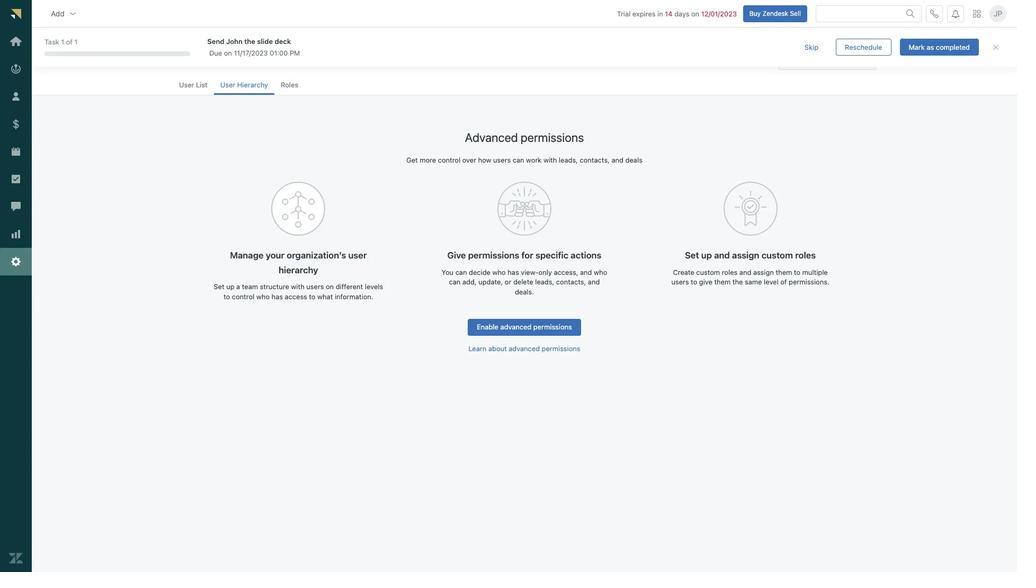 Task type: locate. For each thing, give the bounding box(es) containing it.
of right task
[[66, 38, 73, 46]]

to
[[795, 268, 801, 277], [691, 278, 698, 287], [224, 293, 230, 301], [309, 293, 316, 301]]

0 horizontal spatial up
[[226, 283, 235, 291]]

1 horizontal spatial with
[[544, 156, 557, 164]]

roles
[[281, 81, 299, 89]]

0 horizontal spatial with
[[291, 283, 305, 291]]

who inside set up a team structure with users on different levels to control who has access to what information.
[[257, 293, 270, 301]]

custom up the level
[[762, 250, 794, 261]]

learn about advanced permissions
[[469, 344, 581, 353]]

1 vertical spatial assign
[[754, 268, 775, 277]]

0 vertical spatial roles
[[796, 250, 817, 261]]

0 horizontal spatial on
[[224, 49, 232, 57]]

0 vertical spatial up
[[702, 250, 713, 261]]

skip
[[805, 43, 819, 51]]

1 horizontal spatial of
[[781, 278, 788, 287]]

assign inside create custom roles and assign them to multiple users to give them the same level of permissions.
[[754, 268, 775, 277]]

user left list
[[179, 81, 194, 89]]

up for a
[[226, 283, 235, 291]]

2 vertical spatial on
[[326, 283, 334, 291]]

0 horizontal spatial 1
[[61, 38, 64, 46]]

set up and assign custom roles
[[686, 250, 817, 261]]

with up access at the bottom of page
[[291, 283, 305, 291]]

roles inside create custom roles and assign them to multiple users to give them the same level of permissions.
[[722, 268, 738, 277]]

1 vertical spatial of
[[781, 278, 788, 287]]

custom inside create custom roles and assign them to multiple users to give them the same level of permissions.
[[697, 268, 721, 277]]

0 vertical spatial the
[[245, 37, 255, 45]]

different
[[336, 283, 363, 291]]

success ribbon image
[[724, 182, 778, 236]]

set
[[686, 250, 700, 261], [214, 283, 225, 291]]

0 vertical spatial leads,
[[559, 156, 578, 164]]

on inside set up a team structure with users on different levels to control who has access to what information.
[[326, 283, 334, 291]]

hierarchy
[[279, 265, 318, 276]]

a
[[237, 283, 240, 291]]

user for user hierarchy
[[220, 81, 236, 89]]

0 horizontal spatial them
[[715, 278, 731, 287]]

learn
[[469, 344, 487, 353]]

management
[[197, 52, 258, 64]]

specific
[[536, 250, 569, 261]]

can
[[513, 156, 525, 164], [456, 268, 467, 277], [449, 278, 461, 287]]

0 vertical spatial contacts,
[[580, 156, 610, 164]]

on right due
[[224, 49, 232, 57]]

custom
[[762, 250, 794, 261], [697, 268, 721, 277]]

same
[[745, 278, 763, 287]]

0 vertical spatial of
[[66, 38, 73, 46]]

0 vertical spatial advanced
[[501, 323, 532, 331]]

and
[[612, 156, 624, 164], [715, 250, 731, 261], [581, 268, 592, 277], [740, 268, 752, 277], [588, 278, 600, 287]]

can down you
[[449, 278, 461, 287]]

control
[[438, 156, 461, 164], [232, 293, 255, 301]]

permissions up work
[[521, 130, 584, 145]]

1 vertical spatial leads,
[[536, 278, 555, 287]]

permissions up "decide"
[[468, 250, 520, 261]]

0 vertical spatial them
[[776, 268, 793, 277]]

1 horizontal spatial has
[[508, 268, 519, 277]]

1 vertical spatial custom
[[697, 268, 721, 277]]

permissions
[[521, 130, 584, 145], [468, 250, 520, 261], [534, 323, 572, 331], [542, 344, 581, 353]]

create custom roles and assign them to multiple users to give them the same level of permissions.
[[672, 268, 830, 287]]

0 horizontal spatial who
[[257, 293, 270, 301]]

has up or
[[508, 268, 519, 277]]

access,
[[554, 268, 579, 277]]

users right how
[[494, 156, 511, 164]]

1 vertical spatial on
[[224, 49, 232, 57]]

over
[[463, 156, 477, 164]]

organization's
[[287, 250, 346, 261]]

advanced up learn about advanced permissions
[[501, 323, 532, 331]]

user left hierarchy
[[220, 81, 236, 89]]

1 horizontal spatial control
[[438, 156, 461, 164]]

buy zendesk sell
[[750, 9, 802, 17]]

user up user list
[[173, 52, 195, 64]]

1 vertical spatial set
[[214, 283, 225, 291]]

leads,
[[559, 156, 578, 164], [536, 278, 555, 287]]

1 vertical spatial has
[[272, 293, 283, 301]]

mark as completed
[[909, 43, 971, 51]]

advanced down enable advanced permissions button
[[509, 344, 540, 353]]

0 horizontal spatial has
[[272, 293, 283, 301]]

control down a
[[232, 293, 255, 301]]

1 vertical spatial control
[[232, 293, 255, 301]]

to up permissions.
[[795, 268, 801, 277]]

assign
[[733, 250, 760, 261], [754, 268, 775, 277]]

the left same in the right of the page
[[733, 278, 744, 287]]

give permissions for specific actions
[[448, 250, 602, 261]]

custom up give
[[697, 268, 721, 277]]

on up what
[[326, 283, 334, 291]]

1 vertical spatial contacts,
[[557, 278, 587, 287]]

0 horizontal spatial the
[[245, 37, 255, 45]]

zendesk products image
[[974, 10, 981, 17]]

up
[[702, 250, 713, 261], [226, 283, 235, 291]]

the up 11/17/2023
[[245, 37, 255, 45]]

advanced inside enable advanced permissions button
[[501, 323, 532, 331]]

add button
[[42, 3, 86, 24]]

1 vertical spatial roles
[[722, 268, 738, 277]]

0 vertical spatial can
[[513, 156, 525, 164]]

them
[[776, 268, 793, 277], [715, 278, 731, 287]]

up inside set up a team structure with users on different levels to control who has access to what information.
[[226, 283, 235, 291]]

of inside create custom roles and assign them to multiple users to give them the same level of permissions.
[[781, 278, 788, 287]]

permissions up learn about advanced permissions
[[534, 323, 572, 331]]

1 horizontal spatial up
[[702, 250, 713, 261]]

assign up the level
[[754, 268, 775, 277]]

leads, down only
[[536, 278, 555, 287]]

multiple
[[803, 268, 829, 277]]

can up add,
[[456, 268, 467, 277]]

has inside set up a team structure with users on different levels to control who has access to what information.
[[272, 293, 283, 301]]

trial
[[618, 9, 631, 18]]

2 horizontal spatial on
[[692, 9, 700, 18]]

who
[[493, 268, 506, 277], [594, 268, 608, 277], [257, 293, 270, 301]]

2 1 from the left
[[75, 38, 78, 46]]

them up the level
[[776, 268, 793, 277]]

users down create
[[672, 278, 689, 287]]

1 horizontal spatial on
[[326, 283, 334, 291]]

up left a
[[226, 283, 235, 291]]

level
[[764, 278, 779, 287]]

0 horizontal spatial control
[[232, 293, 255, 301]]

0 vertical spatial on
[[692, 9, 700, 18]]

14
[[666, 9, 673, 18]]

1 vertical spatial up
[[226, 283, 235, 291]]

of right the level
[[781, 278, 788, 287]]

on right days
[[692, 9, 700, 18]]

1 horizontal spatial the
[[733, 278, 744, 287]]

2 vertical spatial can
[[449, 278, 461, 287]]

0 vertical spatial assign
[[733, 250, 760, 261]]

contacts, down access,
[[557, 278, 587, 287]]

users up what
[[307, 283, 324, 291]]

0 horizontal spatial users
[[307, 283, 324, 291]]

due
[[209, 49, 222, 57]]

contacts,
[[580, 156, 610, 164], [557, 278, 587, 287]]

can left work
[[513, 156, 525, 164]]

mark as completed button
[[900, 39, 980, 56]]

users inside set up a team structure with users on different levels to control who has access to what information.
[[307, 283, 324, 291]]

to left give
[[691, 278, 698, 287]]

roles down set up and assign custom roles
[[722, 268, 738, 277]]

who down "actions"
[[594, 268, 608, 277]]

contacts, left the deals
[[580, 156, 610, 164]]

or
[[505, 278, 512, 287]]

1 horizontal spatial custom
[[762, 250, 794, 261]]

user
[[173, 52, 195, 64], [179, 81, 194, 89], [220, 81, 236, 89]]

set up create
[[686, 250, 700, 261]]

them right give
[[715, 278, 731, 287]]

get more control over how users can work with leads, contacts, and deals
[[407, 156, 643, 164]]

deals
[[626, 156, 643, 164]]

hierarchy
[[237, 81, 268, 89]]

permissions.
[[789, 278, 830, 287]]

1 vertical spatial with
[[291, 283, 305, 291]]

1 horizontal spatial 1
[[75, 38, 78, 46]]

users inside create custom roles and assign them to multiple users to give them the same level of permissions.
[[672, 278, 689, 287]]

chevron down image
[[69, 9, 77, 18]]

leads, right work
[[559, 156, 578, 164]]

of
[[66, 38, 73, 46], [781, 278, 788, 287]]

task
[[45, 38, 59, 46]]

add,
[[463, 278, 477, 287]]

set left a
[[214, 283, 225, 291]]

who down structure
[[257, 293, 270, 301]]

set for set up and assign custom roles
[[686, 250, 700, 261]]

send john the slide deck link
[[207, 36, 777, 46]]

reschedule
[[846, 43, 883, 51]]

on
[[692, 9, 700, 18], [224, 49, 232, 57], [326, 283, 334, 291]]

roles up multiple
[[796, 250, 817, 261]]

has down structure
[[272, 293, 283, 301]]

0 horizontal spatial custom
[[697, 268, 721, 277]]

roles
[[796, 250, 817, 261], [722, 268, 738, 277]]

0 horizontal spatial roles
[[722, 268, 738, 277]]

1 vertical spatial advanced
[[509, 344, 540, 353]]

0 vertical spatial set
[[686, 250, 700, 261]]

with
[[544, 156, 557, 164], [291, 283, 305, 291]]

up for and
[[702, 250, 713, 261]]

1 vertical spatial the
[[733, 278, 744, 287]]

set inside set up a team structure with users on different levels to control who has access to what information.
[[214, 283, 225, 291]]

bell image
[[952, 9, 961, 18]]

who up update,
[[493, 268, 506, 277]]

1 horizontal spatial set
[[686, 250, 700, 261]]

1 horizontal spatial roles
[[796, 250, 817, 261]]

control inside set up a team structure with users on different levels to control who has access to what information.
[[232, 293, 255, 301]]

up up give
[[702, 250, 713, 261]]

assign up create custom roles and assign them to multiple users to give them the same level of permissions.
[[733, 250, 760, 261]]

1 horizontal spatial users
[[494, 156, 511, 164]]

graph representing hierarchy image
[[272, 182, 326, 236]]

control left over at the left of page
[[438, 156, 461, 164]]

0 vertical spatial has
[[508, 268, 519, 277]]

0 horizontal spatial leads,
[[536, 278, 555, 287]]

2 horizontal spatial users
[[672, 278, 689, 287]]

0 horizontal spatial set
[[214, 283, 225, 291]]

deals.
[[515, 288, 534, 296]]

only
[[539, 268, 552, 277]]

with right work
[[544, 156, 557, 164]]



Task type: describe. For each thing, give the bounding box(es) containing it.
0 horizontal spatial of
[[66, 38, 73, 46]]

sell
[[791, 9, 802, 17]]

update,
[[479, 278, 503, 287]]

you
[[442, 268, 454, 277]]

user hierarchy
[[220, 81, 268, 89]]

on inside send john the slide deck due on 11/17/2023 01:00 pm
[[224, 49, 232, 57]]

days
[[675, 9, 690, 18]]

completed
[[937, 43, 971, 51]]

user for user management
[[173, 52, 195, 64]]

your
[[266, 250, 285, 261]]

mark
[[909, 43, 926, 51]]

send john the slide deck due on 11/17/2023 01:00 pm
[[207, 37, 300, 57]]

buy zendesk sell button
[[744, 5, 808, 22]]

reschedule button
[[837, 39, 892, 56]]

fist bump image
[[498, 182, 552, 236]]

1 1 from the left
[[61, 38, 64, 46]]

calls image
[[931, 9, 939, 18]]

give
[[448, 250, 466, 261]]

slide
[[257, 37, 273, 45]]

deck
[[275, 37, 291, 45]]

cancel image
[[992, 43, 1001, 51]]

jp button
[[990, 5, 1007, 22]]

search image
[[907, 9, 916, 18]]

manage
[[230, 250, 264, 261]]

with inside set up a team structure with users on different levels to control who has access to what information.
[[291, 283, 305, 291]]

you can decide who has view-only access, and who can add, update, or delete leads, contacts, and deals.
[[442, 268, 608, 296]]

about
[[489, 344, 507, 353]]

expires
[[633, 9, 656, 18]]

jp
[[994, 9, 1003, 18]]

to left what
[[309, 293, 316, 301]]

the inside create custom roles and assign them to multiple users to give them the same level of permissions.
[[733, 278, 744, 287]]

task 1 of 1
[[45, 38, 78, 46]]

1 horizontal spatial who
[[493, 268, 506, 277]]

add
[[51, 9, 65, 18]]

using
[[801, 50, 819, 59]]

user list
[[179, 81, 208, 89]]

0 vertical spatial control
[[438, 156, 461, 164]]

more
[[420, 156, 436, 164]]

pm
[[290, 49, 300, 57]]

0 vertical spatial custom
[[762, 250, 794, 261]]

user management
[[173, 52, 258, 64]]

01:00
[[270, 49, 288, 57]]

11/17/2023
[[234, 49, 268, 57]]

1 vertical spatial can
[[456, 268, 467, 277]]

leads, inside you can decide who has view-only access, and who can add, update, or delete leads, contacts, and deals.
[[536, 278, 555, 287]]

actions
[[571, 250, 602, 261]]

advanced inside learn about advanced permissions link
[[509, 344, 540, 353]]

work
[[527, 156, 542, 164]]

enable advanced permissions
[[477, 323, 572, 331]]

enable
[[477, 323, 499, 331]]

the inside send john the slide deck due on 11/17/2023 01:00 pm
[[245, 37, 255, 45]]

skip button
[[796, 39, 828, 56]]

to down "manage"
[[224, 293, 230, 301]]

set up a team structure with users on different levels to control who has access to what information.
[[214, 283, 383, 301]]

permissions inside button
[[534, 323, 572, 331]]

zendesk
[[763, 9, 789, 17]]

enable advanced permissions button
[[468, 319, 581, 336]]

1 vertical spatial them
[[715, 278, 731, 287]]

permissions down enable advanced permissions button
[[542, 344, 581, 353]]

advanced permissions
[[465, 130, 584, 145]]

send
[[207, 37, 225, 45]]

information.
[[335, 293, 374, 301]]

in
[[658, 9, 664, 18]]

advanced
[[465, 130, 518, 145]]

1 horizontal spatial them
[[776, 268, 793, 277]]

trial expires in 14 days on 12/01/2023
[[618, 9, 737, 18]]

and inside create custom roles and assign them to multiple users to give them the same level of permissions.
[[740, 268, 752, 277]]

buy
[[750, 9, 761, 17]]

learn about advanced permissions link
[[469, 344, 581, 353]]

set for set up a team structure with users on different levels to control who has access to what information.
[[214, 283, 225, 291]]

for
[[522, 250, 534, 261]]

0 vertical spatial with
[[544, 156, 557, 164]]

decide
[[469, 268, 491, 277]]

zendesk image
[[9, 552, 23, 566]]

user for user list
[[179, 81, 194, 89]]

using 2 licenses.
[[801, 50, 855, 59]]

user
[[349, 250, 367, 261]]

2 horizontal spatial who
[[594, 268, 608, 277]]

contacts, inside you can decide who has view-only access, and who can add, update, or delete leads, contacts, and deals.
[[557, 278, 587, 287]]

12/01/2023
[[702, 9, 737, 18]]

manage your organization's user hierarchy
[[230, 250, 367, 276]]

team
[[242, 283, 258, 291]]

get
[[407, 156, 418, 164]]

licenses.
[[827, 50, 855, 59]]

1 horizontal spatial leads,
[[559, 156, 578, 164]]

structure
[[260, 283, 289, 291]]

create
[[674, 268, 695, 277]]

view-
[[521, 268, 539, 277]]

has inside you can decide who has view-only access, and who can add, update, or delete leads, contacts, and deals.
[[508, 268, 519, 277]]

2
[[821, 50, 825, 59]]

levels
[[365, 283, 383, 291]]

access
[[285, 293, 307, 301]]

delete
[[514, 278, 534, 287]]

as
[[927, 43, 935, 51]]

john
[[226, 37, 243, 45]]

what
[[318, 293, 333, 301]]

list
[[196, 81, 208, 89]]

give
[[700, 278, 713, 287]]

how
[[479, 156, 492, 164]]



Task type: vqa. For each thing, say whether or not it's contained in the screenshot.
MOBILE NUMBER
no



